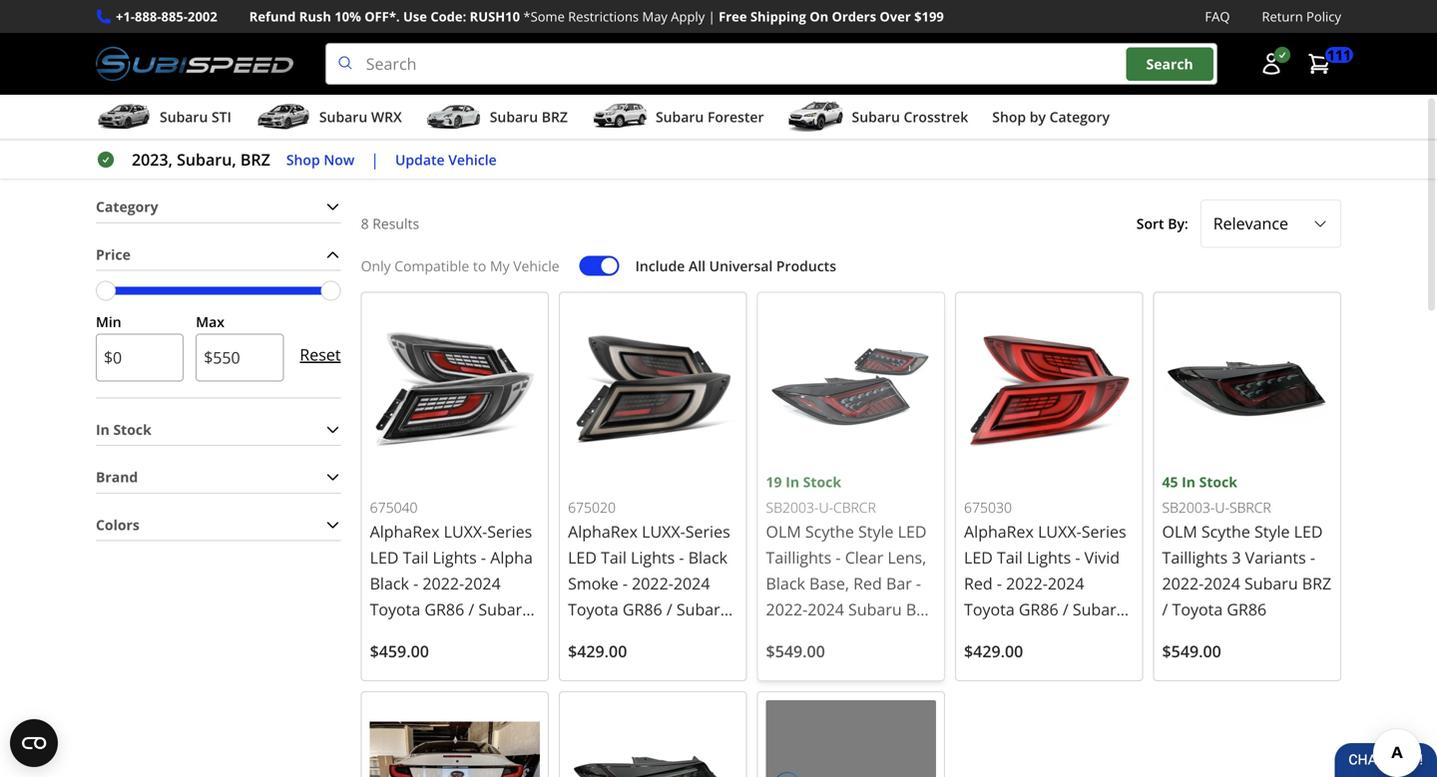 Task type: describe. For each thing, give the bounding box(es) containing it.
led inside 19 in stock sb2003-u-cbrcr olm scythe style led taillights - clear lens, black base, red bar - 2022-2024 subaru brz / toyota gr86
[[898, 521, 927, 542]]

1 horizontal spatial |
[[708, 7, 715, 25]]

vehicle inside button
[[448, 150, 497, 169]]

reset button
[[300, 331, 341, 379]]

tail up alter
[[1057, 10, 1080, 32]]

1 horizontal spatial and
[[794, 10, 822, 32]]

675030
[[964, 498, 1012, 517]]

they
[[688, 34, 720, 56]]

scythe for 3
[[1202, 521, 1250, 542]]

shop for shop now
[[286, 150, 320, 169]]

675020 alpharex luxx-series led tail lights - black smoke - 2022-2024 toyota gr86 / subaru brz
[[568, 498, 730, 646]]

on
[[810, 7, 829, 25]]

gr86 inside 45 in stock sb2003-u-sbrcr olm scythe style led taillights  3 variants - 2022-2024 subaru brz / toyota gr86
[[1227, 599, 1267, 620]]

0 vertical spatial olm scythe style led taillights  3 variants - 2022-2024 subaru brz / toyota gr86 image
[[1162, 301, 1333, 471]]

8 results
[[361, 214, 419, 233]]

products
[[776, 256, 836, 275]]

a subaru sti thumbnail image image
[[96, 102, 152, 132]]

products
[[752, 132, 855, 164]]

3 lights, from the left
[[956, 58, 1000, 79]]

subaru brz button
[[426, 99, 568, 139]]

search input field
[[325, 43, 1218, 85]]

of down lights
[[344, 58, 359, 79]]

may
[[642, 7, 668, 25]]

toyota inside 45 in stock sb2003-u-sbrcr olm scythe style led taillights  3 variants - 2022-2024 subaru brz / toyota gr86
[[1172, 599, 1223, 620]]

in for olm scythe style led taillights - clear lens, black base, red bar - 2022-2024 subaru brz / toyota gr86
[[786, 473, 800, 492]]

olm for olm scythe style led taillights - clear lens, black base, red bar - 2022-2024 subaru brz / toyota gr86
[[766, 521, 801, 542]]

brz inside '675020 alpharex luxx-series led tail lights - black smoke - 2022-2024 toyota gr86 / subaru brz'
[[568, 625, 597, 646]]

compatible
[[395, 256, 469, 275]]

an
[[447, 34, 466, 56]]

0 horizontal spatial and
[[440, 10, 469, 32]]

+1-888-885-2002
[[116, 7, 217, 25]]

45 in stock sb2003-u-sbrcr olm scythe style led taillights  3 variants - 2022-2024 subaru brz / toyota gr86
[[1162, 473, 1332, 620]]

shop for shop featured products
[[582, 132, 640, 164]]

675020
[[568, 498, 616, 517]]

shop for shop by category
[[992, 107, 1026, 126]]

2 vertical spatial your
[[363, 58, 397, 79]]

sort
[[1137, 214, 1164, 233]]

series for alpha
[[487, 521, 532, 542]]

to
[[473, 256, 486, 275]]

2023,
[[132, 149, 173, 170]]

scythe for -
[[805, 521, 854, 542]]

include all universal products
[[635, 256, 836, 275]]

luxx- for vivid
[[1038, 521, 1082, 542]]

search
[[1146, 54, 1194, 73]]

by
[[1030, 107, 1046, 126]]

reset
[[300, 344, 341, 365]]

subaru inside '675020 alpharex luxx-series led tail lights - black smoke - 2022-2024 toyota gr86 / subaru brz'
[[677, 599, 730, 620]]

button image
[[1260, 52, 1284, 76]]

$549.00 for toyota
[[1162, 641, 1222, 662]]

forester,
[[723, 10, 790, 32]]

brz inside '675030 alpharex luxx-series led tail lights - vivid red - 2022-2024 toyota gr86 / subaru brz'
[[964, 625, 994, 646]]

return
[[1262, 7, 1303, 25]]

alpharex luxx-series led tail lights - vivid red - 2022-2024 toyota gr86 / subaru brz image
[[964, 301, 1134, 471]]

gr86 for red
[[1019, 599, 1059, 620]]

featured
[[646, 132, 746, 164]]

subaru sti
[[160, 107, 231, 126]]

update vehicle button
[[395, 148, 497, 171]]

45
[[1162, 473, 1178, 492]]

category button
[[96, 192, 341, 222]]

toyota inside 19 in stock sb2003-u-cbrcr olm scythe style led taillights - clear lens, black base, red bar - 2022-2024 subaru brz / toyota gr86
[[776, 625, 827, 646]]

do
[[287, 34, 306, 56]]

series for vivid
[[1082, 521, 1127, 542]]

rush
[[299, 7, 331, 25]]

2024 for alpha
[[464, 573, 501, 594]]

2023, subaru, brz
[[132, 149, 270, 170]]

2024 for vivid
[[1048, 573, 1084, 594]]

led inside enhance the appearance and visibility of your subaru wrx, sti, forester, and crosstrek with our selection of tail lights. not only do tail lights perform an essential safety function, but they also help your car's rear end look better. to alter the appearance of your subaru, pick from a variety of tail lights, such as led tail lights, smoked tail lights, and sequential tail lights.
[[758, 58, 787, 79]]

0 horizontal spatial olm scythe style led taillights  3 variants - 2022-2024 subaru brz / toyota gr86 image
[[568, 701, 738, 778]]

cbrcr
[[833, 498, 876, 517]]

colors
[[96, 515, 140, 534]]

675040 alpharex luxx-series led tail lights - alpha black - 2022-2024 toyota gr86 / subaru brz
[[370, 498, 533, 646]]

Max text field
[[196, 334, 284, 382]]

taillights for black
[[766, 547, 832, 568]]

toyota for black
[[370, 599, 420, 620]]

- inside 45 in stock sb2003-u-sbrcr olm scythe style led taillights  3 variants - 2022-2024 subaru brz / toyota gr86
[[1310, 547, 1316, 568]]

111 button
[[1298, 44, 1353, 84]]

minimum slider
[[96, 281, 116, 301]]

return policy link
[[1262, 6, 1341, 27]]

$429.00 for alpharex luxx-series led tail lights - vivid red - 2022-2024 toyota gr86 / subaru brz
[[964, 641, 1023, 662]]

subaru sti button
[[96, 99, 231, 139]]

subaru inside "675040 alpharex luxx-series led tail lights - alpha black - 2022-2024 toyota gr86 / subaru brz"
[[479, 599, 532, 620]]

wrx,
[[651, 10, 689, 32]]

$429.00 for alpharex luxx-series led tail lights - black smoke - 2022-2024 toyota gr86 / subaru brz
[[568, 641, 627, 662]]

Select... button
[[1201, 200, 1341, 248]]

brand button
[[96, 462, 341, 493]]

update
[[395, 150, 445, 169]]

subaru inside 45 in stock sb2003-u-sbrcr olm scythe style led taillights  3 variants - 2022-2024 subaru brz / toyota gr86
[[1245, 573, 1298, 594]]

subaru inside enhance the appearance and visibility of your subaru wrx, sti, forester, and crosstrek with our selection of tail lights. not only do tail lights perform an essential safety function, but they also help your car's rear end look better. to alter the appearance of your subaru, pick from a variety of tail lights, such as led tail lights, smoked tail lights, and sequential tail lights.
[[593, 10, 647, 32]]

faq
[[1205, 7, 1230, 25]]

alter
[[1052, 34, 1086, 56]]

shop now
[[286, 150, 355, 169]]

subaru wrx button
[[255, 99, 402, 139]]

apply
[[671, 7, 705, 25]]

subaru forester
[[656, 107, 764, 126]]

red inside 19 in stock sb2003-u-cbrcr olm scythe style led taillights - clear lens, black base, red bar - 2022-2024 subaru brz / toyota gr86
[[854, 573, 882, 594]]

off*.
[[365, 7, 400, 25]]

subaru wrx
[[319, 107, 402, 126]]

stock for olm scythe style led taillights - clear lens, black base, red bar - 2022-2024 subaru brz / toyota gr86
[[803, 473, 841, 492]]

look
[[939, 34, 971, 56]]

0 vertical spatial the
[[319, 10, 344, 32]]

car's
[[833, 34, 868, 56]]

return policy
[[1262, 7, 1341, 25]]

brz inside dropdown button
[[542, 107, 568, 126]]

1 vertical spatial lights.
[[252, 82, 296, 103]]

19 in stock sb2003-u-cbrcr olm scythe style led taillights - clear lens, black base, red bar - 2022-2024 subaru brz / toyota gr86
[[766, 473, 935, 646]]

tail for smoke
[[601, 547, 627, 568]]

u- for -
[[819, 498, 833, 517]]

subaru crosstrek button
[[788, 99, 968, 139]]

colors button
[[96, 510, 341, 541]]

wrx
[[371, 107, 402, 126]]

subaru crosstrek
[[852, 107, 968, 126]]

select... image
[[1313, 216, 1329, 232]]

led inside 45 in stock sb2003-u-sbrcr olm scythe style led taillights  3 variants - 2022-2024 subaru brz / toyota gr86
[[1294, 521, 1323, 542]]

price button
[[96, 239, 341, 270]]

sti
[[212, 107, 231, 126]]

2024 inside 45 in stock sb2003-u-sbrcr olm scythe style led taillights  3 variants - 2022-2024 subaru brz / toyota gr86
[[1204, 573, 1241, 594]]

toyota for red
[[964, 599, 1015, 620]]

led inside "675040 alpharex luxx-series led tail lights - alpha black - 2022-2024 toyota gr86 / subaru brz"
[[370, 547, 399, 568]]

led inside '675030 alpharex luxx-series led tail lights - vivid red - 2022-2024 toyota gr86 / subaru brz'
[[964, 547, 993, 568]]

category
[[1050, 107, 1110, 126]]

black inside 19 in stock sb2003-u-cbrcr olm scythe style led taillights - clear lens, black base, red bar - 2022-2024 subaru brz / toyota gr86
[[766, 573, 805, 594]]

shipping
[[750, 7, 806, 25]]

policy
[[1307, 7, 1341, 25]]

a subaru wrx thumbnail image image
[[255, 102, 311, 132]]

lights for alpha
[[433, 547, 477, 568]]

gr86 inside 19 in stock sb2003-u-cbrcr olm scythe style led taillights - clear lens, black base, red bar - 2022-2024 subaru brz / toyota gr86
[[831, 625, 871, 646]]

all
[[689, 256, 706, 275]]

brz inside "675040 alpharex luxx-series led tail lights - alpha black - 2022-2024 toyota gr86 / subaru brz"
[[370, 625, 399, 646]]

u- for 3
[[1215, 498, 1230, 517]]

subaru inside 19 in stock sb2003-u-cbrcr olm scythe style led taillights - clear lens, black base, red bar - 2022-2024 subaru brz / toyota gr86
[[848, 599, 902, 620]]

subaru forester button
[[592, 99, 764, 139]]

0 vertical spatial lights.
[[1084, 10, 1128, 32]]

lights
[[337, 34, 377, 56]]

subaru brz
[[490, 107, 568, 126]]

2022- inside 19 in stock sb2003-u-cbrcr olm scythe style led taillights - clear lens, black base, red bar - 2022-2024 subaru brz / toyota gr86
[[766, 599, 808, 620]]

subaru inside dropdown button
[[656, 107, 704, 126]]

675040
[[370, 498, 418, 517]]

free
[[719, 7, 747, 25]]

2022- for black
[[423, 573, 464, 594]]

1 lights, from the left
[[650, 58, 694, 79]]



Task type: locate. For each thing, give the bounding box(es) containing it.
crosstrek
[[826, 10, 897, 32], [904, 107, 968, 126]]

0 horizontal spatial black
[[370, 573, 409, 594]]

675030 alpharex luxx-series led tail lights - vivid red - 2022-2024 toyota gr86 / subaru brz
[[964, 498, 1127, 646]]

and
[[440, 10, 469, 32], [794, 10, 822, 32], [1004, 58, 1033, 79]]

1 horizontal spatial $429.00
[[964, 641, 1023, 662]]

taillights up base,
[[766, 547, 832, 568]]

crosstrek inside enhance the appearance and visibility of your subaru wrx, sti, forester, and crosstrek with our selection of tail lights. not only do tail lights perform an essential safety function, but they also help your car's rear end look better. to alter the appearance of your subaru, pick from a variety of tail lights, such as led tail lights, smoked tail lights, and sequential tail lights.
[[826, 10, 897, 32]]

scythe inside 19 in stock sb2003-u-cbrcr olm scythe style led taillights - clear lens, black base, red bar - 2022-2024 subaru brz / toyota gr86
[[805, 521, 854, 542]]

sb2003- down 45 on the bottom right of the page
[[1162, 498, 1215, 517]]

lights, down better.
[[956, 58, 1000, 79]]

+1-888-885-2002 link
[[116, 6, 217, 27]]

variety
[[550, 58, 600, 79]]

open widget image
[[10, 720, 58, 768]]

2022-
[[423, 573, 464, 594], [632, 573, 674, 594], [1006, 573, 1048, 594], [1162, 573, 1204, 594], [766, 599, 808, 620]]

tail inside "675040 alpharex luxx-series led tail lights - alpha black - 2022-2024 toyota gr86 / subaru brz"
[[403, 547, 429, 568]]

style inside 45 in stock sb2003-u-sbrcr olm scythe style led taillights  3 variants - 2022-2024 subaru brz / toyota gr86
[[1255, 521, 1290, 542]]

in right 45 on the bottom right of the page
[[1182, 473, 1196, 492]]

led down help
[[758, 58, 787, 79]]

bar
[[886, 573, 912, 594]]

subaru, down perform
[[401, 58, 459, 79]]

|
[[708, 7, 715, 25], [371, 149, 379, 170]]

tail down look
[[929, 58, 952, 79]]

tail for red
[[997, 547, 1023, 568]]

style up variants
[[1255, 521, 1290, 542]]

forester
[[708, 107, 764, 126]]

my
[[490, 256, 510, 275]]

0 horizontal spatial olm
[[766, 521, 801, 542]]

2 $549.00 from the left
[[1162, 641, 1222, 662]]

luxx- inside '675030 alpharex luxx-series led tail lights - vivid red - 2022-2024 toyota gr86 / subaru brz'
[[1038, 521, 1082, 542]]

results
[[373, 214, 419, 233]]

2022- for smoke
[[632, 573, 674, 594]]

1 horizontal spatial stock
[[803, 473, 841, 492]]

lights. down only
[[252, 82, 296, 103]]

0 vertical spatial appearance
[[348, 10, 436, 32]]

series inside "675040 alpharex luxx-series led tail lights - alpha black - 2022-2024 toyota gr86 / subaru brz"
[[487, 521, 532, 542]]

0 vertical spatial your
[[555, 10, 589, 32]]

sequential
[[1037, 58, 1114, 79]]

/ for vivid
[[1063, 599, 1069, 620]]

0 horizontal spatial scythe
[[805, 521, 854, 542]]

luxx- for alpha
[[444, 521, 487, 542]]

2 scythe from the left
[[1202, 521, 1250, 542]]

in for olm scythe style led taillights  3 variants - 2022-2024 subaru brz / toyota gr86
[[1182, 473, 1196, 492]]

2 $429.00 from the left
[[964, 641, 1023, 662]]

base,
[[810, 573, 849, 594]]

and down better.
[[1004, 58, 1033, 79]]

taillights inside 45 in stock sb2003-u-sbrcr olm scythe style led taillights  3 variants - 2022-2024 subaru brz / toyota gr86
[[1162, 547, 1228, 568]]

shop
[[992, 107, 1026, 126], [582, 132, 640, 164], [286, 150, 320, 169]]

alpharex down "675020"
[[568, 521, 638, 542]]

led down the 675030
[[964, 547, 993, 568]]

2024 inside '675020 alpharex luxx-series led tail lights - black smoke - 2022-2024 toyota gr86 / subaru brz'
[[674, 573, 710, 594]]

refund rush 10% off*. use code: rush10 *some restrictions may apply | free shipping on orders over $199
[[249, 7, 944, 25]]

taillights left 3
[[1162, 547, 1228, 568]]

2022- inside '675020 alpharex luxx-series led tail lights - black smoke - 2022-2024 toyota gr86 / subaru brz'
[[632, 573, 674, 594]]

luxx- for black
[[642, 521, 685, 542]]

0 horizontal spatial series
[[487, 521, 532, 542]]

vehicle right the my
[[513, 256, 560, 275]]

2022- inside "675040 alpharex luxx-series led tail lights - alpha black - 2022-2024 toyota gr86 / subaru brz"
[[423, 573, 464, 594]]

1 horizontal spatial lights,
[[818, 58, 862, 79]]

tail down the 675040
[[403, 547, 429, 568]]

your down on
[[795, 34, 829, 56]]

1 luxx- from the left
[[444, 521, 487, 542]]

2 red from the left
[[964, 573, 993, 594]]

toyota inside '675030 alpharex luxx-series led tail lights - vivid red - 2022-2024 toyota gr86 / subaru brz'
[[964, 599, 1015, 620]]

1 horizontal spatial sb2003-
[[1162, 498, 1215, 517]]

$549.00 for 2022-
[[766, 641, 825, 662]]

in inside 45 in stock sb2003-u-sbrcr olm scythe style led taillights  3 variants - 2022-2024 subaru brz / toyota gr86
[[1182, 473, 1196, 492]]

shop left now
[[286, 150, 320, 169]]

style inside 19 in stock sb2003-u-cbrcr olm scythe style led taillights - clear lens, black base, red bar - 2022-2024 subaru brz / toyota gr86
[[858, 521, 894, 542]]

1 horizontal spatial your
[[555, 10, 589, 32]]

alpha
[[490, 547, 533, 568]]

a subaru crosstrek thumbnail image image
[[788, 102, 844, 132]]

0 horizontal spatial u-
[[819, 498, 833, 517]]

2022- inside '675030 alpharex luxx-series led tail lights - vivid red - 2022-2024 toyota gr86 / subaru brz'
[[1006, 573, 1048, 594]]

tail down function,
[[624, 58, 646, 79]]

0 horizontal spatial in
[[96, 420, 110, 439]]

0 horizontal spatial vehicle
[[448, 150, 497, 169]]

with
[[902, 10, 934, 32]]

2 horizontal spatial and
[[1004, 58, 1033, 79]]

shop left by
[[992, 107, 1026, 126]]

tail
[[1057, 10, 1080, 32], [311, 34, 333, 56], [624, 58, 646, 79], [791, 58, 814, 79], [929, 58, 952, 79], [1118, 58, 1141, 79]]

2 olm from the left
[[1162, 521, 1197, 542]]

in right 19
[[786, 473, 800, 492]]

1 horizontal spatial vehicle
[[513, 256, 560, 275]]

scythe
[[805, 521, 854, 542], [1202, 521, 1250, 542]]

maximum slider
[[321, 281, 341, 301]]

olm down 45 on the bottom right of the page
[[1162, 521, 1197, 542]]

0 horizontal spatial alpharex
[[370, 521, 440, 542]]

tail right do
[[311, 34, 333, 56]]

0 horizontal spatial your
[[363, 58, 397, 79]]

price
[[96, 245, 131, 264]]

variants
[[1245, 547, 1306, 568]]

lights for vivid
[[1027, 547, 1071, 568]]

stock inside 19 in stock sb2003-u-cbrcr olm scythe style led taillights - clear lens, black base, red bar - 2022-2024 subaru brz / toyota gr86
[[803, 473, 841, 492]]

end
[[907, 34, 935, 56]]

gr86 inside '675020 alpharex luxx-series led tail lights - black smoke - 2022-2024 toyota gr86 / subaru brz'
[[623, 599, 662, 620]]

0 horizontal spatial sb2003-
[[766, 498, 819, 517]]

1 horizontal spatial style
[[1255, 521, 1290, 542]]

shop left 'featured'
[[582, 132, 640, 164]]

toyota inside "675040 alpharex luxx-series led tail lights - alpha black - 2022-2024 toyota gr86 / subaru brz"
[[370, 599, 420, 620]]

alpharex luxx-series led tail lights - black smoke - 2022-2024 toyota gr86 / subaru brz image
[[568, 301, 738, 471]]

stock inside in stock dropdown button
[[113, 420, 152, 439]]

/ inside 45 in stock sb2003-u-sbrcr olm scythe style led taillights  3 variants - 2022-2024 subaru brz / toyota gr86
[[1162, 599, 1168, 620]]

2 lights, from the left
[[818, 58, 862, 79]]

also
[[724, 34, 754, 56]]

essential
[[470, 34, 536, 56]]

Min text field
[[96, 334, 184, 382]]

alpharex
[[370, 521, 440, 542], [568, 521, 638, 542], [964, 521, 1034, 542]]

shop by category button
[[992, 99, 1110, 139]]

sb2003- inside 45 in stock sb2003-u-sbrcr olm scythe style led taillights  3 variants - 2022-2024 subaru brz / toyota gr86
[[1162, 498, 1215, 517]]

1 horizontal spatial scythe
[[1202, 521, 1250, 542]]

shop inside dropdown button
[[992, 107, 1026, 126]]

2 horizontal spatial in
[[1182, 473, 1196, 492]]

lights.
[[1084, 10, 1128, 32], [252, 82, 296, 103]]

1 tail from the left
[[403, 547, 429, 568]]

luxx- inside "675040 alpharex luxx-series led tail lights - alpha black - 2022-2024 toyota gr86 / subaru brz"
[[444, 521, 487, 542]]

gr86 for smoke
[[623, 599, 662, 620]]

lights inside "675040 alpharex luxx-series led tail lights - alpha black - 2022-2024 toyota gr86 / subaru brz"
[[433, 547, 477, 568]]

subaru inside "dropdown button"
[[160, 107, 208, 126]]

led up "lens,"
[[898, 521, 927, 542]]

in inside in stock dropdown button
[[96, 420, 110, 439]]

2002
[[188, 7, 217, 25]]

1 horizontal spatial red
[[964, 573, 993, 594]]

category
[[96, 197, 158, 216]]

of up to
[[1038, 10, 1053, 32]]

0 vertical spatial vehicle
[[448, 150, 497, 169]]

your down lights
[[363, 58, 397, 79]]

refund
[[249, 7, 296, 25]]

1 lights from the left
[[433, 547, 477, 568]]

in inside 19 in stock sb2003-u-cbrcr olm scythe style led taillights - clear lens, black base, red bar - 2022-2024 subaru brz / toyota gr86
[[786, 473, 800, 492]]

and left the orders
[[794, 10, 822, 32]]

3 tail from the left
[[997, 547, 1023, 568]]

smoke
[[568, 573, 619, 594]]

alpharex inside '675020 alpharex luxx-series led tail lights - black smoke - 2022-2024 toyota gr86 / subaru brz'
[[568, 521, 638, 542]]

1 horizontal spatial shop
[[582, 132, 640, 164]]

0 vertical spatial crosstrek
[[826, 10, 897, 32]]

olm for olm scythe style led taillights  3 variants - 2022-2024 subaru brz / toyota gr86
[[1162, 521, 1197, 542]]

scythe down cbrcr
[[805, 521, 854, 542]]

1 vertical spatial the
[[1090, 34, 1114, 56]]

but
[[658, 34, 684, 56]]

sb2003- for olm scythe style led taillights  3 variants - 2022-2024 subaru brz / toyota gr86
[[1162, 498, 1215, 517]]

1 vertical spatial olm scythe style led taillights  3 variants - 2022-2024 subaru brz / toyota gr86 image
[[568, 701, 738, 778]]

shop now link
[[286, 148, 355, 171]]

over
[[880, 7, 911, 25]]

sb2003- inside 19 in stock sb2003-u-cbrcr olm scythe style led taillights - clear lens, black base, red bar - 2022-2024 subaru brz / toyota gr86
[[766, 498, 819, 517]]

subaru, inside enhance the appearance and visibility of your subaru wrx, sti, forester, and crosstrek with our selection of tail lights. not only do tail lights perform an essential safety function, but they also help your car's rear end look better. to alter the appearance of your subaru, pick from a variety of tail lights, such as led tail lights, smoked tail lights, and sequential tail lights.
[[401, 58, 459, 79]]

2 tail from the left
[[601, 547, 627, 568]]

your up safety
[[555, 10, 589, 32]]

2 series from the left
[[685, 521, 730, 542]]

smoked
[[866, 58, 925, 79]]

0 horizontal spatial lights,
[[650, 58, 694, 79]]

1 style from the left
[[858, 521, 894, 542]]

luxx-
[[444, 521, 487, 542], [642, 521, 685, 542], [1038, 521, 1082, 542]]

alpharex inside "675040 alpharex luxx-series led tail lights - alpha black - 2022-2024 toyota gr86 / subaru brz"
[[370, 521, 440, 542]]

lights inside '675020 alpharex luxx-series led tail lights - black smoke - 2022-2024 toyota gr86 / subaru brz'
[[631, 547, 675, 568]]

red down the 675030
[[964, 573, 993, 594]]

of
[[536, 10, 551, 32], [1038, 10, 1053, 32], [344, 58, 359, 79], [604, 58, 619, 79]]

crosstrek up car's
[[826, 10, 897, 32]]

2 horizontal spatial alpharex
[[964, 521, 1034, 542]]

1 scythe from the left
[[805, 521, 854, 542]]

shop featured products
[[582, 132, 855, 164]]

appearance down do
[[252, 58, 340, 79]]

style for clear
[[858, 521, 894, 542]]

lights
[[433, 547, 477, 568], [631, 547, 675, 568], [1027, 547, 1071, 568]]

toyota for smoke
[[568, 599, 619, 620]]

2 horizontal spatial lights
[[1027, 547, 1071, 568]]

luxx- inside '675020 alpharex luxx-series led tail lights - black smoke - 2022-2024 toyota gr86 / subaru brz'
[[642, 521, 685, 542]]

2 horizontal spatial luxx-
[[1038, 521, 1082, 542]]

rear
[[872, 34, 903, 56]]

2 lights from the left
[[631, 547, 675, 568]]

1 horizontal spatial tail
[[601, 547, 627, 568]]

tail down the 675030
[[997, 547, 1023, 568]]

sb2003- for olm scythe style led taillights - clear lens, black base, red bar - 2022-2024 subaru brz / toyota gr86
[[766, 498, 819, 517]]

lights. left not
[[1084, 10, 1128, 32]]

tail up smoke
[[601, 547, 627, 568]]

black inside '675020 alpharex luxx-series led tail lights - black smoke - 2022-2024 toyota gr86 / subaru brz'
[[688, 547, 728, 568]]

/ for alpha
[[469, 599, 474, 620]]

from
[[497, 58, 533, 79]]

0 vertical spatial subaru,
[[401, 58, 459, 79]]

/ inside '675030 alpharex luxx-series led tail lights - vivid red - 2022-2024 toyota gr86 / subaru brz'
[[1063, 599, 1069, 620]]

our
[[938, 10, 964, 32]]

only
[[252, 34, 283, 56]]

stock up brand
[[113, 420, 152, 439]]

1 horizontal spatial lights
[[631, 547, 675, 568]]

0 horizontal spatial lights.
[[252, 82, 296, 103]]

olm scythe style led taillights  3 variants - 2022-2024 subaru brz / toyota gr86 image
[[1162, 301, 1333, 471], [568, 701, 738, 778]]

now
[[324, 150, 355, 169]]

1 horizontal spatial appearance
[[348, 10, 436, 32]]

0 horizontal spatial crosstrek
[[826, 10, 897, 32]]

lights,
[[650, 58, 694, 79], [818, 58, 862, 79], [956, 58, 1000, 79]]

series inside '675020 alpharex luxx-series led tail lights - black smoke - 2022-2024 toyota gr86 / subaru brz'
[[685, 521, 730, 542]]

red inside '675030 alpharex luxx-series led tail lights - vivid red - 2022-2024 toyota gr86 / subaru brz'
[[964, 573, 993, 594]]

series for black
[[685, 521, 730, 542]]

2 sb2003- from the left
[[1162, 498, 1215, 517]]

style up clear
[[858, 521, 894, 542]]

in up brand
[[96, 420, 110, 439]]

alpharex for alpharex luxx-series led tail lights - black smoke - 2022-2024 toyota gr86 / subaru brz
[[568, 521, 638, 542]]

2 horizontal spatial tail
[[997, 547, 1023, 568]]

max
[[196, 313, 225, 332]]

of up safety
[[536, 10, 551, 32]]

lights, down car's
[[818, 58, 862, 79]]

0 horizontal spatial stock
[[113, 420, 152, 439]]

1 horizontal spatial taillights
[[1162, 547, 1228, 568]]

1 horizontal spatial the
[[1090, 34, 1114, 56]]

3 series from the left
[[1082, 521, 1127, 542]]

alpharex down the 675040
[[370, 521, 440, 542]]

rush10
[[470, 7, 520, 25]]

of down function,
[[604, 58, 619, 79]]

in stock button
[[96, 415, 341, 445]]

gr86 inside "675040 alpharex luxx-series led tail lights - alpha black - 2022-2024 toyota gr86 / subaru brz"
[[425, 599, 464, 620]]

stock up cbrcr
[[803, 473, 841, 492]]

1 taillights from the left
[[766, 547, 832, 568]]

1 horizontal spatial $549.00
[[1162, 641, 1222, 662]]

brz inside 45 in stock sb2003-u-sbrcr olm scythe style led taillights  3 variants - 2022-2024 subaru brz / toyota gr86
[[1302, 573, 1332, 594]]

1 vertical spatial |
[[371, 149, 379, 170]]

2 horizontal spatial series
[[1082, 521, 1127, 542]]

perform
[[381, 34, 443, 56]]

0 horizontal spatial subaru,
[[177, 149, 236, 170]]

tail
[[403, 547, 429, 568], [601, 547, 627, 568], [997, 547, 1023, 568]]

2022- for red
[[1006, 573, 1048, 594]]

1 red from the left
[[854, 573, 882, 594]]

brz inside 19 in stock sb2003-u-cbrcr olm scythe style led taillights - clear lens, black base, red bar - 2022-2024 subaru brz / toyota gr86
[[906, 599, 935, 620]]

1 vertical spatial your
[[795, 34, 829, 56]]

0 horizontal spatial tail
[[403, 547, 429, 568]]

the right alter
[[1090, 34, 1114, 56]]

enhance
[[252, 10, 315, 32]]

safety
[[540, 34, 584, 56]]

olm
[[766, 521, 801, 542], [1162, 521, 1197, 542]]

2 luxx- from the left
[[642, 521, 685, 542]]

alpharex luxx-series led tail lights - alpha black - 2022-2024 toyota gr86 / subaru brz image
[[370, 301, 540, 471]]

$429.00
[[568, 641, 627, 662], [964, 641, 1023, 662]]

olm down 19
[[766, 521, 801, 542]]

/ inside '675020 alpharex luxx-series led tail lights - black smoke - 2022-2024 toyota gr86 / subaru brz'
[[667, 599, 672, 620]]

0 horizontal spatial appearance
[[252, 58, 340, 79]]

in
[[96, 420, 110, 439], [786, 473, 800, 492], [1182, 473, 1196, 492]]

2024 for black
[[674, 573, 710, 594]]

appearance up perform
[[348, 10, 436, 32]]

scythe inside 45 in stock sb2003-u-sbrcr olm scythe style led taillights  3 variants - 2022-2024 subaru brz / toyota gr86
[[1202, 521, 1250, 542]]

alpharex down the 675030
[[964, 521, 1034, 542]]

toyota inside '675020 alpharex luxx-series led tail lights - black smoke - 2022-2024 toyota gr86 / subaru brz'
[[568, 599, 619, 620]]

2 horizontal spatial black
[[766, 573, 805, 594]]

pick
[[463, 58, 493, 79]]

lights for black
[[631, 547, 675, 568]]

tail left the 'search'
[[1118, 58, 1141, 79]]

1 vertical spatial crosstrek
[[904, 107, 968, 126]]

/ for black
[[667, 599, 672, 620]]

sticker fab c-cut tail light overlays (red) - 2022-2024 subaru brz / toyota gr86 image
[[766, 701, 936, 778]]

2024 inside 19 in stock sb2003-u-cbrcr olm scythe style led taillights - clear lens, black base, red bar - 2022-2024 subaru brz / toyota gr86
[[808, 599, 844, 620]]

1 horizontal spatial in
[[786, 473, 800, 492]]

stock up sbrcr
[[1199, 473, 1238, 492]]

/ inside 19 in stock sb2003-u-cbrcr olm scythe style led taillights - clear lens, black base, red bar - 2022-2024 subaru brz / toyota gr86
[[766, 625, 772, 646]]

by:
[[1168, 214, 1189, 233]]

1 horizontal spatial olm scythe style led taillights  3 variants - 2022-2024 subaru brz / toyota gr86 image
[[1162, 301, 1333, 471]]

2 horizontal spatial shop
[[992, 107, 1026, 126]]

u- inside 19 in stock sb2003-u-cbrcr olm scythe style led taillights - clear lens, black base, red bar - 2022-2024 subaru brz / toyota gr86
[[819, 498, 833, 517]]

1 horizontal spatial u-
[[1215, 498, 1230, 517]]

sb2003-
[[766, 498, 819, 517], [1162, 498, 1215, 517]]

1 horizontal spatial alpharex
[[568, 521, 638, 542]]

faq link
[[1205, 6, 1230, 27]]

1 horizontal spatial series
[[685, 521, 730, 542]]

not
[[1132, 10, 1160, 32]]

19
[[766, 473, 782, 492]]

orders
[[832, 7, 876, 25]]

crosstrek inside subaru crosstrek dropdown button
[[904, 107, 968, 126]]

led inside '675020 alpharex luxx-series led tail lights - black smoke - 2022-2024 toyota gr86 / subaru brz'
[[568, 547, 597, 568]]

$549.00
[[766, 641, 825, 662], [1162, 641, 1222, 662]]

function,
[[588, 34, 654, 56]]

use
[[403, 7, 427, 25]]

subaru inside '675030 alpharex luxx-series led tail lights - vivid red - 2022-2024 toyota gr86 / subaru brz'
[[1073, 599, 1126, 620]]

2 horizontal spatial stock
[[1199, 473, 1238, 492]]

enhance the appearance and visibility of your subaru wrx, sti, forester, and crosstrek with our selection of tail lights. not only do tail lights perform an essential safety function, but they also help your car's rear end look better. to alter the appearance of your subaru, pick from a variety of tail lights, such as led tail lights, smoked tail lights, and sequential tail lights.
[[252, 10, 1160, 103]]

style
[[858, 521, 894, 542], [1255, 521, 1290, 542]]

0 horizontal spatial the
[[319, 10, 344, 32]]

vehicle down a subaru brz thumbnail image
[[448, 150, 497, 169]]

0 horizontal spatial taillights
[[766, 547, 832, 568]]

sb2003- down 19
[[766, 498, 819, 517]]

2 u- from the left
[[1215, 498, 1230, 517]]

2022- inside 45 in stock sb2003-u-sbrcr olm scythe style led taillights  3 variants - 2022-2024 subaru brz / toyota gr86
[[1162, 573, 1204, 594]]

888-
[[135, 7, 161, 25]]

$459.00
[[370, 641, 429, 662]]

/ inside "675040 alpharex luxx-series led tail lights - alpha black - 2022-2024 toyota gr86 / subaru brz"
[[469, 599, 474, 620]]

scythe up 3
[[1202, 521, 1250, 542]]

1 olm from the left
[[766, 521, 801, 542]]

111
[[1328, 45, 1351, 64]]

1 vertical spatial subaru,
[[177, 149, 236, 170]]

shop by category
[[992, 107, 1110, 126]]

0 horizontal spatial |
[[371, 149, 379, 170]]

olm scythe style led taillights - clear lens, black base, red bar - 2022-2024 subaru brz / toyota gr86 image
[[766, 301, 936, 471]]

1 series from the left
[[487, 521, 532, 542]]

1 alpharex from the left
[[370, 521, 440, 542]]

tail down help
[[791, 58, 814, 79]]

0 horizontal spatial shop
[[286, 150, 320, 169]]

0 horizontal spatial $429.00
[[568, 641, 627, 662]]

subaru, down subaru sti
[[177, 149, 236, 170]]

olm inside 19 in stock sb2003-u-cbrcr olm scythe style led taillights - clear lens, black base, red bar - 2022-2024 subaru brz / toyota gr86
[[766, 521, 801, 542]]

alpharex for alpharex luxx-series led tail lights - alpha black - 2022-2024 toyota gr86 / subaru brz
[[370, 521, 440, 542]]

series inside '675030 alpharex luxx-series led tail lights - vivid red - 2022-2024 toyota gr86 / subaru brz'
[[1082, 521, 1127, 542]]

gr86 inside '675030 alpharex luxx-series led tail lights - vivid red - 2022-2024 toyota gr86 / subaru brz'
[[1019, 599, 1059, 620]]

1 vertical spatial appearance
[[252, 58, 340, 79]]

sbrcr
[[1230, 498, 1271, 517]]

led down the 675040
[[370, 547, 399, 568]]

alpharex for alpharex luxx-series led tail lights - vivid red - 2022-2024 toyota gr86 / subaru brz
[[964, 521, 1034, 542]]

0 horizontal spatial luxx-
[[444, 521, 487, 542]]

1 horizontal spatial black
[[688, 547, 728, 568]]

1 horizontal spatial olm
[[1162, 521, 1197, 542]]

3 luxx- from the left
[[1038, 521, 1082, 542]]

stock inside 45 in stock sb2003-u-sbrcr olm scythe style led taillights  3 variants - 2022-2024 subaru brz / toyota gr86
[[1199, 473, 1238, 492]]

3 lights from the left
[[1027, 547, 1071, 568]]

+1-
[[116, 7, 135, 25]]

0 vertical spatial |
[[708, 7, 715, 25]]

0 horizontal spatial lights
[[433, 547, 477, 568]]

lights inside '675030 alpharex luxx-series led tail lights - vivid red - 2022-2024 toyota gr86 / subaru brz'
[[1027, 547, 1071, 568]]

3
[[1232, 547, 1241, 568]]

tail for black
[[403, 547, 429, 568]]

0 horizontal spatial $549.00
[[766, 641, 825, 662]]

the up lights
[[319, 10, 344, 32]]

1 sb2003- from the left
[[766, 498, 819, 517]]

subispeed logo image
[[96, 43, 293, 85]]

taillights inside 19 in stock sb2003-u-cbrcr olm scythe style led taillights - clear lens, black base, red bar - 2022-2024 subaru brz / toyota gr86
[[766, 547, 832, 568]]

visibility
[[473, 10, 532, 32]]

such
[[698, 58, 733, 79]]

stock for olm scythe style led taillights  3 variants - 2022-2024 subaru brz / toyota gr86
[[1199, 473, 1238, 492]]

a subaru forester thumbnail image image
[[592, 102, 648, 132]]

black inside "675040 alpharex luxx-series led tail lights - alpha black - 2022-2024 toyota gr86 / subaru brz"
[[370, 573, 409, 594]]

*some
[[523, 7, 565, 25]]

u- inside 45 in stock sb2003-u-sbrcr olm scythe style led taillights  3 variants - 2022-2024 subaru brz / toyota gr86
[[1215, 498, 1230, 517]]

alpharex inside '675030 alpharex luxx-series led tail lights - vivid red - 2022-2024 toyota gr86 / subaru brz'
[[964, 521, 1034, 542]]

red
[[854, 573, 882, 594], [964, 573, 993, 594]]

1 vertical spatial vehicle
[[513, 256, 560, 275]]

1 horizontal spatial luxx-
[[642, 521, 685, 542]]

and up the an
[[440, 10, 469, 32]]

| right now
[[371, 149, 379, 170]]

red down clear
[[854, 573, 882, 594]]

taillights for 2022-
[[1162, 547, 1228, 568]]

2 style from the left
[[1255, 521, 1290, 542]]

tail inside '675030 alpharex luxx-series led tail lights - vivid red - 2022-2024 toyota gr86 / subaru brz'
[[997, 547, 1023, 568]]

help
[[759, 34, 791, 56]]

2 horizontal spatial lights,
[[956, 58, 1000, 79]]

gr86 for black
[[425, 599, 464, 620]]

a subaru brz thumbnail image image
[[426, 102, 482, 132]]

| left free
[[708, 7, 715, 25]]

sticker fab version 1.0 tail light overlays (dark smoke honeycomb) - 2022-2024 subaru brz / toyota gr86 image
[[370, 701, 540, 778]]

tail inside '675020 alpharex luxx-series led tail lights - black smoke - 2022-2024 toyota gr86 / subaru brz'
[[601, 547, 627, 568]]

0 horizontal spatial style
[[858, 521, 894, 542]]

2 horizontal spatial your
[[795, 34, 829, 56]]

clear
[[845, 547, 884, 568]]

1 horizontal spatial subaru,
[[401, 58, 459, 79]]

1 $549.00 from the left
[[766, 641, 825, 662]]

0 horizontal spatial red
[[854, 573, 882, 594]]

as
[[737, 58, 754, 79]]

crosstrek down smoked
[[904, 107, 968, 126]]

1 horizontal spatial crosstrek
[[904, 107, 968, 126]]

2 alpharex from the left
[[568, 521, 638, 542]]

2024 inside '675030 alpharex luxx-series led tail lights - vivid red - 2022-2024 toyota gr86 / subaru brz'
[[1048, 573, 1084, 594]]

led up variants
[[1294, 521, 1323, 542]]

olm inside 45 in stock sb2003-u-sbrcr olm scythe style led taillights  3 variants - 2022-2024 subaru brz / toyota gr86
[[1162, 521, 1197, 542]]

3 alpharex from the left
[[964, 521, 1034, 542]]

2 taillights from the left
[[1162, 547, 1228, 568]]

lights, down but
[[650, 58, 694, 79]]

1 horizontal spatial lights.
[[1084, 10, 1128, 32]]

2024 inside "675040 alpharex luxx-series led tail lights - alpha black - 2022-2024 toyota gr86 / subaru brz"
[[464, 573, 501, 594]]

led up smoke
[[568, 547, 597, 568]]

1 u- from the left
[[819, 498, 833, 517]]

1 $429.00 from the left
[[568, 641, 627, 662]]

style for variants
[[1255, 521, 1290, 542]]



Task type: vqa. For each thing, say whether or not it's contained in the screenshot.
leftmost the 2013
no



